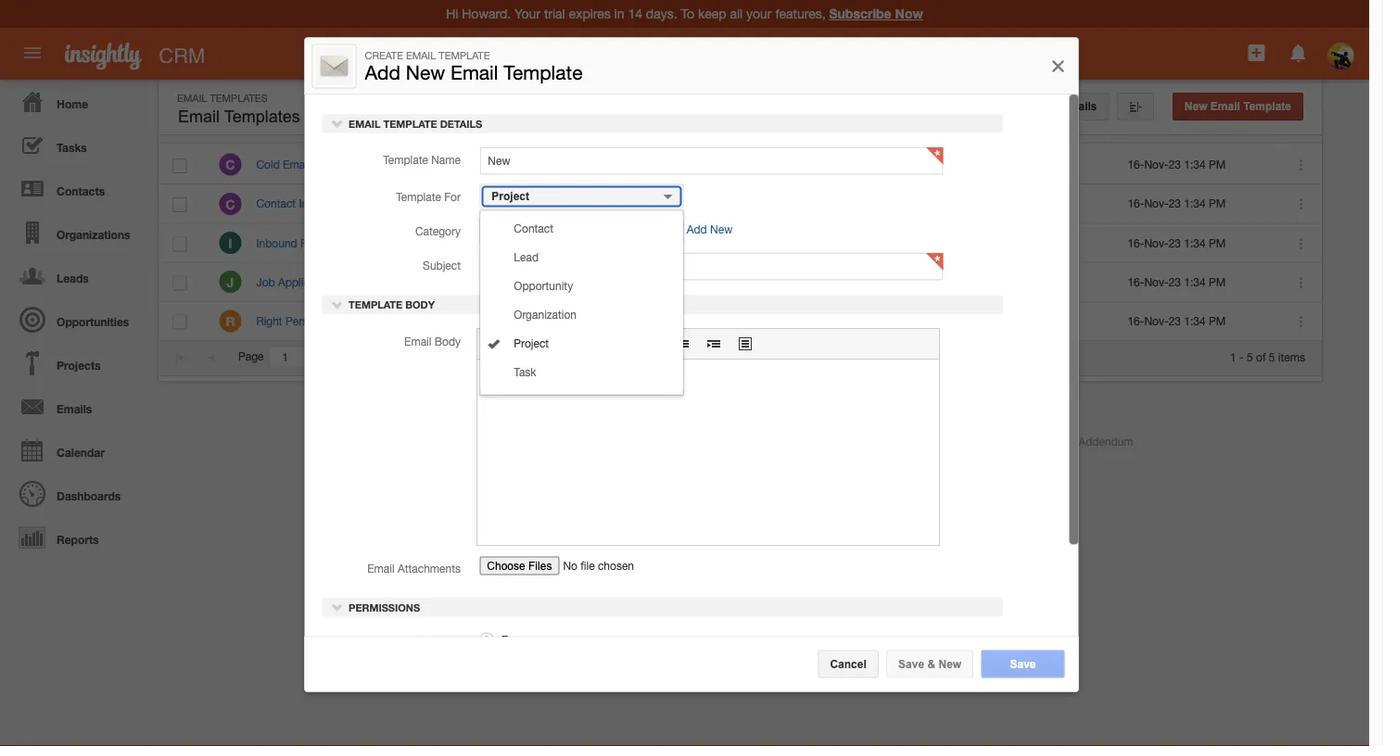 Task type: describe. For each thing, give the bounding box(es) containing it.
row containing name
[[159, 108, 1321, 143]]

thanks for connecting link
[[405, 197, 515, 210]]

thanks for j
[[405, 275, 441, 288]]

j row
[[159, 263, 1322, 302]]

16-nov-23 1:34 pm for me
[[1128, 315, 1226, 328]]

calendar link
[[5, 428, 148, 472]]

1 horizontal spatial emails
[[1058, 100, 1097, 113]]

1:34 inside the j 'row'
[[1184, 275, 1206, 288]]

leads
[[57, 272, 89, 285]]

created date
[[1126, 119, 1197, 132]]

new email template
[[1185, 100, 1291, 113]]

contact link
[[480, 216, 682, 240]]

chevron down image for email body
[[331, 298, 343, 311]]

template inside row
[[839, 119, 888, 132]]

calendar
[[57, 446, 105, 459]]

new up date
[[1185, 100, 1208, 113]]

everyone
[[498, 634, 547, 647]]

1 vertical spatial emails link
[[5, 385, 148, 428]]

close image
[[1049, 55, 1068, 77]]

howard brown for c
[[553, 197, 627, 210]]

2 nov- from the top
[[1144, 197, 1169, 210]]

howard brown link for r
[[553, 315, 627, 328]]

template type
[[839, 119, 915, 132]]

16- for me
[[1128, 315, 1144, 328]]

connecting
[[460, 197, 515, 210]]

lead link
[[480, 245, 682, 269]]

r
[[226, 314, 235, 329]]

thanks for connecting
[[405, 197, 515, 210]]

email templates email templates
[[177, 92, 300, 126]]

subscribe
[[829, 6, 891, 21]]

1:34 for time
[[1184, 158, 1206, 171]]

navigation containing home
[[0, 80, 148, 559]]

cancel button
[[818, 650, 879, 678]]

contact for the contact cell corresponding to r
[[840, 315, 880, 328]]

23 for time
[[1169, 158, 1181, 171]]

us.
[[516, 236, 531, 249]]

response inside the j 'row'
[[337, 275, 387, 288]]

name inside row
[[256, 119, 287, 132]]

1 5 from the left
[[1247, 350, 1253, 363]]

right person link
[[256, 315, 330, 328]]

addendum
[[1079, 435, 1133, 448]]

leads link
[[5, 254, 148, 298]]

me
[[477, 315, 493, 328]]

16- inside the j 'row'
[[1128, 275, 1144, 288]]

person?
[[553, 315, 594, 328]]

now
[[895, 6, 923, 21]]

for
[[444, 190, 460, 203]]

all link
[[474, 39, 530, 73]]

2 pm from the top
[[1209, 197, 1226, 210]]

organizations
[[57, 228, 130, 241]]

emails inside navigation
[[57, 402, 92, 415]]

none file field inside add new email template dialog
[[479, 555, 690, 583]]

attachments
[[397, 562, 460, 575]]

2 5 from the left
[[1269, 350, 1275, 363]]

project link
[[480, 331, 682, 355]]

person
[[286, 315, 321, 328]]

add inside create email template add new email template
[[365, 60, 401, 83]]

3 chevron down image from the top
[[331, 601, 343, 614]]

j link
[[219, 271, 241, 293]]

name inside add new email template dialog
[[431, 153, 460, 166]]

for for j
[[444, 275, 457, 288]]

project button
[[479, 184, 683, 209]]

toolbar inside add new email template dialog
[[477, 329, 939, 360]]

body for template body
[[405, 299, 434, 311]]

template down "email template details"
[[383, 153, 428, 166]]

tasks
[[57, 141, 87, 154]]

data processing addendum
[[994, 435, 1133, 448]]

save button
[[981, 650, 1065, 678]]

opportunities link
[[5, 298, 148, 341]]

reports
[[57, 533, 99, 546]]

data processing addendum link
[[994, 435, 1133, 448]]

projects link
[[5, 341, 148, 385]]

job application response link
[[256, 275, 396, 288]]

template body
[[345, 299, 434, 311]]

pm for time
[[1209, 158, 1226, 171]]

0 vertical spatial subject
[[404, 119, 444, 132]]

home
[[57, 97, 88, 110]]

application inside add new email template dialog
[[476, 328, 940, 546]]

thanks for contacting us.
[[405, 236, 531, 249]]

to for c
[[494, 158, 504, 171]]

do you have time to connect? link
[[405, 158, 554, 171]]

you for c
[[422, 158, 440, 171]]

email inside row group
[[283, 158, 310, 171]]

processing
[[1020, 435, 1076, 448]]

of
[[1256, 350, 1266, 363]]

can you point me to the right person?
[[405, 315, 594, 328]]

sales cell for i
[[687, 224, 826, 263]]

thanks for c
[[405, 197, 441, 210]]

do
[[405, 158, 419, 171]]

nov- inside the j 'row'
[[1144, 275, 1169, 288]]

project for the project button
[[491, 190, 529, 202]]

details
[[440, 118, 482, 130]]

add new email template dialog
[[305, 37, 1079, 728]]

you for r
[[428, 315, 446, 328]]

create email template add new email template
[[365, 49, 583, 83]]

hiring
[[705, 276, 734, 288]]

pm for me
[[1209, 315, 1226, 328]]

thanks for applying... link
[[405, 275, 512, 288]]

application
[[278, 275, 334, 288]]

16- for us.
[[1128, 236, 1144, 249]]

reports link
[[5, 515, 148, 559]]

blog link
[[458, 435, 481, 448]]

i link
[[219, 232, 241, 254]]

4 16-nov-23 1:34 pm cell from the top
[[1113, 263, 1276, 302]]

for for i
[[444, 236, 457, 249]]

save & new button
[[886, 650, 974, 678]]

page
[[238, 350, 264, 363]]

template name
[[383, 153, 460, 166]]

pm for us.
[[1209, 236, 1226, 249]]

date
[[1172, 119, 1197, 132]]

2 16-nov-23 1:34 pm from the top
[[1128, 197, 1226, 210]]

dashboards
[[57, 489, 121, 502]]

lead
[[513, 251, 538, 264]]

to for r
[[496, 315, 506, 328]]

brown for r
[[595, 315, 627, 328]]

time
[[470, 158, 491, 171]]

r row
[[159, 302, 1322, 341]]

16-nov-23 1:34 pm cell for me
[[1113, 302, 1276, 341]]

crm
[[159, 44, 205, 67]]

16-nov-23 1:34 pm cell for us.
[[1113, 224, 1276, 263]]

organization
[[513, 308, 576, 321]]

ok image
[[487, 337, 500, 350]]

create
[[365, 49, 403, 61]]

contacts link
[[5, 167, 148, 210]]

rate
[[1019, 119, 1044, 132]]

23 for us.
[[1169, 236, 1181, 249]]

privacy
[[906, 435, 942, 448]]

the
[[509, 315, 525, 328]]

privacy policy link
[[906, 435, 975, 448]]

template for
[[396, 190, 460, 203]]

job application response
[[256, 275, 387, 288]]

2 1:34 from the top
[[1184, 197, 1206, 210]]

job
[[256, 275, 275, 288]]

add new link
[[686, 223, 732, 236]]



Task type: vqa. For each thing, say whether or not it's contained in the screenshot.
14
no



Task type: locate. For each thing, give the bounding box(es) containing it.
contact for the contact cell related to j
[[840, 275, 880, 288]]

howard down lead link
[[553, 275, 592, 288]]

emails up calendar link
[[57, 402, 92, 415]]

2 save from the left
[[1010, 658, 1036, 670]]

howard
[[553, 197, 592, 210], [553, 275, 592, 288], [553, 315, 592, 328]]

template down do
[[396, 190, 441, 203]]

emails
[[1058, 100, 1097, 113], [57, 402, 92, 415]]

2 brown from the top
[[595, 275, 627, 288]]

0 vertical spatial response
[[300, 236, 350, 249]]

created
[[1126, 119, 1169, 132]]

howard brown
[[553, 197, 627, 210], [553, 275, 627, 288], [553, 315, 627, 328]]

howard up contact link
[[553, 197, 592, 210]]

subject up thanks for applying... link
[[422, 259, 460, 272]]

howard brown inside r "row"
[[553, 315, 627, 328]]

23 inside r "row"
[[1169, 315, 1181, 328]]

you inside r "row"
[[428, 315, 446, 328]]

contact cell for j
[[826, 263, 974, 302]]

brown inside c row
[[595, 197, 627, 210]]

body up can
[[405, 299, 434, 311]]

sales for i
[[705, 237, 731, 249]]

thanks
[[405, 197, 441, 210], [405, 236, 441, 249], [405, 275, 441, 288]]

c up i link
[[226, 196, 235, 212]]

thanks inside the j 'row'
[[405, 275, 441, 288]]

1 vertical spatial thanks
[[405, 236, 441, 249]]

menu inside add new email template dialog
[[480, 216, 682, 389]]

3 16-nov-23 1:34 pm cell from the top
[[1113, 224, 1276, 263]]

for left contacting at the left top of page
[[444, 236, 457, 249]]

5 16-nov-23 1:34 pm cell from the top
[[1113, 302, 1276, 341]]

0 vertical spatial category
[[700, 119, 749, 132]]

save & new
[[898, 658, 962, 670]]

nov- inside r "row"
[[1144, 315, 1169, 328]]

menu
[[480, 216, 682, 389]]

2 howard brown link from the top
[[553, 275, 627, 288]]

1 horizontal spatial category
[[700, 119, 749, 132]]

organization link
[[480, 303, 682, 327]]

1 vertical spatial chevron down image
[[331, 298, 343, 311]]

4 16- from the top
[[1128, 275, 1144, 288]]

applying...
[[460, 275, 512, 288]]

2 c from the top
[[226, 196, 235, 212]]

2 16- from the top
[[1128, 197, 1144, 210]]

c link for cold email
[[219, 154, 241, 176]]

2 vertical spatial brown
[[595, 315, 627, 328]]

inbound response
[[256, 236, 350, 249]]

1:34 inside i row
[[1184, 236, 1206, 249]]

nov- for me
[[1144, 315, 1169, 328]]

1 howard brown link from the top
[[553, 197, 627, 210]]

templates
[[210, 92, 268, 104], [224, 107, 300, 126]]

howard brown link up contact link
[[553, 197, 627, 210]]

5 right "of"
[[1269, 350, 1275, 363]]

23 inside the j 'row'
[[1169, 275, 1181, 288]]

for left the applying...
[[444, 275, 457, 288]]

save for save
[[1010, 658, 1036, 670]]

response up job application response link
[[300, 236, 350, 249]]

0 vertical spatial name
[[256, 119, 287, 132]]

0 vertical spatial body
[[405, 299, 434, 311]]

response up template body
[[337, 275, 387, 288]]

project for project link
[[513, 337, 548, 350]]

contact cell
[[826, 263, 974, 302], [826, 302, 974, 341]]

1 vertical spatial c link
[[219, 193, 241, 215]]

howard brown link up project link
[[553, 315, 627, 328]]

project down "right"
[[513, 337, 548, 350]]

row group
[[159, 146, 1322, 341]]

16-nov-23 1:34 pm cell
[[1113, 146, 1276, 185], [1113, 185, 1276, 224], [1113, 224, 1276, 263], [1113, 263, 1276, 302], [1113, 302, 1276, 341]]

emails link down projects
[[5, 385, 148, 428]]

brown
[[595, 197, 627, 210], [595, 275, 627, 288], [595, 315, 627, 328]]

4 nov- from the top
[[1144, 275, 1169, 288]]

pm inside r "row"
[[1209, 315, 1226, 328]]

contact inside menu
[[513, 222, 553, 235]]

5 16- from the top
[[1128, 315, 1144, 328]]

0 vertical spatial c
[[226, 157, 235, 173]]

project inside button
[[491, 190, 529, 202]]

c row
[[159, 146, 1322, 185], [159, 185, 1322, 224]]

1 chevron down image from the top
[[331, 117, 343, 130]]

1 16- from the top
[[1128, 158, 1144, 171]]

Search this list... text field
[[656, 93, 865, 121]]

1 vertical spatial for
[[444, 236, 457, 249]]

Subject text field
[[479, 253, 943, 280]]

howard inside the j 'row'
[[553, 275, 592, 288]]

sales down 'hiring' at the top right of page
[[705, 315, 731, 328]]

nov- for us.
[[1144, 236, 1169, 249]]

3 thanks from the top
[[405, 275, 441, 288]]

1 vertical spatial subject
[[422, 259, 460, 272]]

23 for me
[[1169, 315, 1181, 328]]

emails link down 'close' icon
[[1024, 93, 1109, 121]]

contact inside the j 'row'
[[840, 275, 880, 288]]

2 vertical spatial howard
[[553, 315, 592, 328]]

contacting
[[460, 236, 513, 249]]

row group containing c
[[159, 146, 1322, 341]]

3 16- from the top
[[1128, 236, 1144, 249]]

1 vertical spatial brown
[[595, 275, 627, 288]]

c
[[226, 157, 235, 173], [226, 196, 235, 212]]

template up template name
[[383, 118, 437, 130]]

thanks left for
[[405, 197, 441, 210]]

1 thanks from the top
[[405, 197, 441, 210]]

category up name text box
[[700, 119, 749, 132]]

Search all data.... text field
[[530, 39, 895, 72]]

0 vertical spatial thanks
[[405, 197, 441, 210]]

add up subject text box on the top of the page
[[686, 223, 707, 236]]

16- inside r "row"
[[1128, 315, 1144, 328]]

1 vertical spatial templates
[[224, 107, 300, 126]]

to right me
[[496, 315, 506, 328]]

16-nov-23 1:34 pm inside i row
[[1128, 236, 1226, 249]]

howard inside r "row"
[[553, 315, 592, 328]]

save for save & new
[[898, 658, 924, 670]]

2 23 from the top
[[1169, 197, 1181, 210]]

2 16-nov-23 1:34 pm cell from the top
[[1113, 185, 1276, 224]]

4 16-nov-23 1:34 pm from the top
[[1128, 275, 1226, 288]]

thanks for i
[[405, 236, 441, 249]]

right
[[528, 315, 550, 328]]

2 vertical spatial howard brown
[[553, 315, 627, 328]]

0 horizontal spatial category
[[415, 225, 460, 238]]

3 23 from the top
[[1169, 236, 1181, 249]]

subscribe now link
[[829, 6, 923, 21]]

1 vertical spatial sales cell
[[687, 302, 826, 341]]

opportunity
[[513, 279, 573, 292]]

3 pm from the top
[[1209, 236, 1226, 249]]

right
[[256, 315, 282, 328]]

2 howard from the top
[[553, 275, 592, 288]]

email
[[406, 49, 436, 61], [451, 60, 498, 83], [177, 92, 207, 104], [1211, 100, 1240, 113], [178, 107, 220, 126], [348, 118, 380, 130], [283, 158, 310, 171], [404, 335, 431, 348], [367, 562, 394, 575]]

1 howard brown from the top
[[553, 197, 627, 210]]

new up subject text box on the top of the page
[[710, 223, 732, 236]]

howard brown down lead link
[[553, 275, 627, 288]]

2 sales cell from the top
[[687, 302, 826, 341]]

1 nov- from the top
[[1144, 158, 1169, 171]]

template down job application response link
[[348, 299, 402, 311]]

2 chevron down image from the top
[[331, 298, 343, 311]]

c for contact info
[[226, 196, 235, 212]]

nov- inside i row
[[1144, 236, 1169, 249]]

4 23 from the top
[[1169, 275, 1181, 288]]

you right do
[[422, 158, 440, 171]]

0 horizontal spatial save
[[898, 658, 924, 670]]

to right time
[[494, 158, 504, 171]]

privacy policy
[[906, 435, 975, 448]]

you up 'email body'
[[428, 315, 446, 328]]

3 for from the top
[[444, 275, 457, 288]]

0 horizontal spatial emails
[[57, 402, 92, 415]]

brown inside r "row"
[[595, 315, 627, 328]]

0 horizontal spatial add
[[365, 60, 401, 83]]

1 16-nov-23 1:34 pm cell from the top
[[1113, 146, 1276, 185]]

1 vertical spatial you
[[428, 315, 446, 328]]

None checkbox
[[173, 158, 187, 173], [173, 198, 187, 212], [173, 237, 187, 252], [173, 276, 187, 291], [173, 158, 187, 173], [173, 198, 187, 212], [173, 237, 187, 252], [173, 276, 187, 291]]

home link
[[5, 80, 148, 123]]

notifications image
[[1287, 42, 1310, 64]]

save left &
[[898, 658, 924, 670]]

category down thanks for connecting link at the left top
[[415, 225, 460, 238]]

1 vertical spatial sales
[[705, 315, 731, 328]]

0 horizontal spatial name
[[256, 119, 287, 132]]

2 vertical spatial chevron down image
[[331, 601, 343, 614]]

category inside add new email template dialog
[[415, 225, 460, 238]]

16- inside i row
[[1128, 236, 1144, 249]]

1 sales from the top
[[705, 237, 731, 249]]

template up owner
[[504, 60, 583, 83]]

response inside i row
[[300, 236, 350, 249]]

16-nov-23 1:34 pm for us.
[[1128, 236, 1226, 249]]

5 16-nov-23 1:34 pm from the top
[[1128, 315, 1226, 328]]

template down "refresh list" icon
[[839, 119, 888, 132]]

opportunities
[[57, 315, 129, 328]]

1 c from the top
[[226, 157, 235, 173]]

1 for from the top
[[444, 197, 457, 210]]

add up "email template details"
[[365, 60, 401, 83]]

dashboards link
[[5, 472, 148, 515]]

1 pm from the top
[[1209, 158, 1226, 171]]

point
[[449, 315, 474, 328]]

for inside the j 'row'
[[444, 275, 457, 288]]

2 vertical spatial for
[[444, 275, 457, 288]]

howard brown link down lead link
[[553, 275, 627, 288]]

chevron down image down job application response link
[[331, 298, 343, 311]]

2 vertical spatial thanks
[[405, 275, 441, 288]]

contacts
[[57, 184, 105, 197]]

have
[[443, 158, 467, 171]]

project up general
[[491, 190, 529, 202]]

0 vertical spatial sales
[[705, 237, 731, 249]]

0 horizontal spatial emails link
[[5, 385, 148, 428]]

0 vertical spatial emails
[[1058, 100, 1097, 113]]

hiring cell
[[687, 263, 826, 302]]

1 vertical spatial project
[[513, 337, 548, 350]]

sales down add new 'link'
[[705, 237, 731, 249]]

brown for j
[[595, 275, 627, 288]]

1 vertical spatial c
[[226, 196, 235, 212]]

thanks for applying...
[[405, 275, 512, 288]]

1:34 for us.
[[1184, 236, 1206, 249]]

chevron down image
[[331, 117, 343, 130], [331, 298, 343, 311], [331, 601, 343, 614]]

1 sales cell from the top
[[687, 224, 826, 263]]

0 vertical spatial sales cell
[[687, 224, 826, 263]]

toolbar
[[477, 329, 939, 360]]

brown up contact link
[[595, 197, 627, 210]]

2 c link from the top
[[219, 193, 241, 215]]

16-nov-23 1:34 pm inside the j 'row'
[[1128, 275, 1226, 288]]

howard for c
[[553, 197, 592, 210]]

1 vertical spatial emails
[[57, 402, 92, 415]]

data
[[994, 435, 1017, 448]]

emails link
[[1024, 93, 1109, 121], [5, 385, 148, 428]]

body for email body
[[434, 335, 460, 348]]

email template details
[[345, 118, 482, 130]]

sales inside i row
[[705, 237, 731, 249]]

new inside button
[[939, 658, 962, 670]]

3 howard brown from the top
[[553, 315, 627, 328]]

sales for r
[[705, 315, 731, 328]]

response
[[300, 236, 350, 249], [337, 275, 387, 288]]

howard brown for j
[[553, 275, 627, 288]]

howard brown link for c
[[553, 197, 627, 210]]

1 vertical spatial body
[[434, 335, 460, 348]]

refresh list image
[[886, 100, 904, 113]]

3 16-nov-23 1:34 pm from the top
[[1128, 236, 1226, 249]]

16-nov-23 1:34 pm inside r "row"
[[1128, 315, 1226, 328]]

new inside create email template add new email template
[[406, 60, 445, 83]]

3 nov- from the top
[[1144, 236, 1169, 249]]

r link
[[219, 310, 241, 332]]

Name text field
[[479, 147, 943, 175]]

16-nov-23 1:34 pm cell for time
[[1113, 146, 1276, 185]]

chevron down image left "email template details"
[[331, 117, 343, 130]]

howard brown for r
[[553, 315, 627, 328]]

howard brown inside c row
[[553, 197, 627, 210]]

2 thanks from the top
[[405, 236, 441, 249]]

0 vertical spatial howard brown
[[553, 197, 627, 210]]

c for cold email
[[226, 157, 235, 173]]

None checkbox
[[172, 118, 186, 133], [173, 315, 187, 330], [172, 118, 186, 133], [173, 315, 187, 330]]

howard brown link inside c row
[[553, 197, 627, 210]]

4 pm from the top
[[1209, 275, 1226, 288]]

open
[[987, 119, 1016, 132]]

sales inside r "row"
[[705, 315, 731, 328]]

0 vertical spatial c link
[[219, 154, 241, 176]]

add new
[[686, 223, 732, 236]]

right person
[[256, 315, 321, 328]]

0 vertical spatial add
[[365, 60, 401, 83]]

cold email
[[256, 158, 310, 171]]

1 - 5 of 5 items
[[1230, 350, 1305, 363]]

5 pm from the top
[[1209, 315, 1226, 328]]

1 vertical spatial howard
[[553, 275, 592, 288]]

cold
[[256, 158, 280, 171]]

cold email link
[[256, 158, 319, 171]]

pm
[[1209, 158, 1226, 171], [1209, 197, 1226, 210], [1209, 236, 1226, 249], [1209, 275, 1226, 288], [1209, 315, 1226, 328]]

howard up project link
[[553, 315, 592, 328]]

to inside r "row"
[[496, 315, 506, 328]]

contact for contact info
[[256, 197, 296, 210]]

1 save from the left
[[898, 658, 924, 670]]

0 vertical spatial templates
[[210, 92, 268, 104]]

howard for r
[[553, 315, 592, 328]]

c row down search this list... text box
[[159, 146, 1322, 185]]

contact cell for r
[[826, 302, 974, 341]]

0 vertical spatial project
[[491, 190, 529, 202]]

2 howard brown from the top
[[553, 275, 627, 288]]

email attachments
[[367, 562, 460, 575]]

16-nov-23 1:34 pm for time
[[1128, 158, 1226, 171]]

howard brown inside the j 'row'
[[553, 275, 627, 288]]

project
[[491, 190, 529, 202], [513, 337, 548, 350]]

name up cold
[[256, 119, 287, 132]]

chevron down image left permissions
[[331, 601, 343, 614]]

thanks for contacting us. link
[[405, 236, 531, 249]]

inbound
[[256, 236, 297, 249]]

subscribe now
[[829, 6, 923, 21]]

c link left cold
[[219, 154, 241, 176]]

3 howard brown link from the top
[[553, 315, 627, 328]]

new right create
[[406, 60, 445, 83]]

c left cold
[[226, 157, 235, 173]]

pm inside i row
[[1209, 236, 1226, 249]]

emails down 'close' icon
[[1058, 100, 1097, 113]]

0 vertical spatial you
[[422, 158, 440, 171]]

save inside button
[[1010, 658, 1036, 670]]

thanks inside i row
[[405, 236, 441, 249]]

template
[[439, 49, 490, 61], [504, 60, 583, 83], [1243, 100, 1291, 113], [383, 118, 437, 130], [839, 119, 888, 132], [383, 153, 428, 166], [396, 190, 441, 203], [348, 299, 402, 311]]

1 contact cell from the top
[[826, 263, 974, 302]]

save inside button
[[898, 658, 924, 670]]

0 vertical spatial for
[[444, 197, 457, 210]]

5 23 from the top
[[1169, 315, 1181, 328]]

howard brown link inside the j 'row'
[[553, 275, 627, 288]]

contact inside r "row"
[[840, 315, 880, 328]]

email body
[[404, 335, 460, 348]]

nov-
[[1144, 158, 1169, 171], [1144, 197, 1169, 210], [1144, 236, 1169, 249], [1144, 275, 1169, 288], [1144, 315, 1169, 328]]

permissions
[[345, 602, 420, 614]]

sales cell for r
[[687, 302, 826, 341]]

5 nov- from the top
[[1144, 315, 1169, 328]]

navigation
[[0, 80, 148, 559]]

2 sales from the top
[[705, 315, 731, 328]]

1 1:34 from the top
[[1184, 158, 1206, 171]]

1 vertical spatial name
[[431, 153, 460, 166]]

1 horizontal spatial emails link
[[1024, 93, 1109, 121]]

c link for contact info
[[219, 193, 241, 215]]

i row
[[159, 224, 1322, 263]]

3 brown from the top
[[595, 315, 627, 328]]

policy
[[945, 435, 975, 448]]

template left all
[[439, 49, 490, 61]]

for for c
[[444, 197, 457, 210]]

i
[[228, 235, 232, 251]]

1 horizontal spatial save
[[1010, 658, 1036, 670]]

application
[[476, 328, 940, 546]]

1 c row from the top
[[159, 146, 1322, 185]]

howard brown up contact link
[[553, 197, 627, 210]]

contact info
[[256, 197, 318, 210]]

howard for j
[[553, 275, 592, 288]]

add
[[365, 60, 401, 83], [686, 223, 707, 236]]

sales cell
[[687, 224, 826, 263], [687, 302, 826, 341]]

1 vertical spatial response
[[337, 275, 387, 288]]

name right do
[[431, 153, 460, 166]]

do you have time to connect?
[[405, 158, 554, 171]]

c row down name text box
[[159, 185, 1322, 224]]

can
[[405, 315, 425, 328]]

2 for from the top
[[444, 236, 457, 249]]

howard brown link for j
[[553, 275, 627, 288]]

howard brown link inside r "row"
[[553, 315, 627, 328]]

None file field
[[479, 555, 690, 583]]

4 1:34 from the top
[[1184, 275, 1206, 288]]

1 16-nov-23 1:34 pm from the top
[[1128, 158, 1226, 171]]

brown down lead link
[[595, 275, 627, 288]]

0 vertical spatial howard brown link
[[553, 197, 627, 210]]

1 vertical spatial to
[[496, 315, 506, 328]]

menu containing contact
[[480, 216, 682, 389]]

save right &
[[1010, 658, 1036, 670]]

thanks up can
[[405, 275, 441, 288]]

1 vertical spatial howard brown link
[[553, 275, 627, 288]]

subject inside add new email template dialog
[[422, 259, 460, 272]]

0 vertical spatial chevron down image
[[331, 117, 343, 130]]

2 contact cell from the top
[[826, 302, 974, 341]]

for inside i row
[[444, 236, 457, 249]]

1 brown from the top
[[595, 197, 627, 210]]

23 inside i row
[[1169, 236, 1181, 249]]

2 vertical spatial howard brown link
[[553, 315, 627, 328]]

subject up template name
[[404, 119, 444, 132]]

info
[[299, 197, 318, 210]]

c link up i link
[[219, 193, 241, 215]]

for left connecting
[[444, 197, 457, 210]]

1 horizontal spatial add
[[686, 223, 707, 236]]

16- for time
[[1128, 158, 1144, 171]]

0 horizontal spatial 5
[[1247, 350, 1253, 363]]

0 vertical spatial emails link
[[1024, 93, 1109, 121]]

body down 'point'
[[434, 335, 460, 348]]

save
[[898, 658, 924, 670], [1010, 658, 1036, 670]]

thanks down template for
[[405, 236, 441, 249]]

all
[[492, 49, 507, 63]]

2 c row from the top
[[159, 185, 1322, 224]]

new right &
[[939, 658, 962, 670]]

5 right -
[[1247, 350, 1253, 363]]

1 23 from the top
[[1169, 158, 1181, 171]]

nov- for time
[[1144, 158, 1169, 171]]

template down notifications icon
[[1243, 100, 1291, 113]]

brown for c
[[595, 197, 627, 210]]

email templates button
[[173, 103, 305, 131]]

chevron down image for template name
[[331, 117, 343, 130]]

project inside menu
[[513, 337, 548, 350]]

0 vertical spatial to
[[494, 158, 504, 171]]

3 howard from the top
[[553, 315, 592, 328]]

contact inside c row
[[256, 197, 296, 210]]

task link
[[480, 360, 682, 384]]

1 vertical spatial category
[[415, 225, 460, 238]]

can you point me to the right person? link
[[405, 315, 594, 328]]

1 vertical spatial add
[[686, 223, 707, 236]]

howard brown up project link
[[553, 315, 627, 328]]

inbound response link
[[256, 236, 360, 249]]

1:34 inside r "row"
[[1184, 315, 1206, 328]]

1 horizontal spatial 5
[[1269, 350, 1275, 363]]

brown inside the j 'row'
[[595, 275, 627, 288]]

row
[[159, 108, 1321, 143]]

3 1:34 from the top
[[1184, 236, 1206, 249]]

1 howard from the top
[[553, 197, 592, 210]]

1 vertical spatial howard brown
[[553, 275, 627, 288]]

general
[[491, 224, 533, 237]]

0 vertical spatial brown
[[595, 197, 627, 210]]

tasks link
[[5, 123, 148, 167]]

1:34 for me
[[1184, 315, 1206, 328]]

0 vertical spatial howard
[[553, 197, 592, 210]]

pm inside the j 'row'
[[1209, 275, 1226, 288]]

brown up project link
[[595, 315, 627, 328]]

cell
[[539, 146, 687, 185], [687, 146, 826, 185], [826, 146, 974, 185], [974, 146, 1113, 185], [687, 185, 826, 224], [826, 185, 974, 224], [974, 185, 1113, 224], [539, 224, 687, 263], [826, 224, 974, 263], [974, 224, 1113, 263], [974, 263, 1113, 302], [974, 302, 1113, 341]]

1 c link from the top
[[219, 154, 241, 176]]

body
[[405, 299, 434, 311], [434, 335, 460, 348]]

1 horizontal spatial name
[[431, 153, 460, 166]]

&
[[928, 658, 936, 670]]

5 1:34 from the top
[[1184, 315, 1206, 328]]



